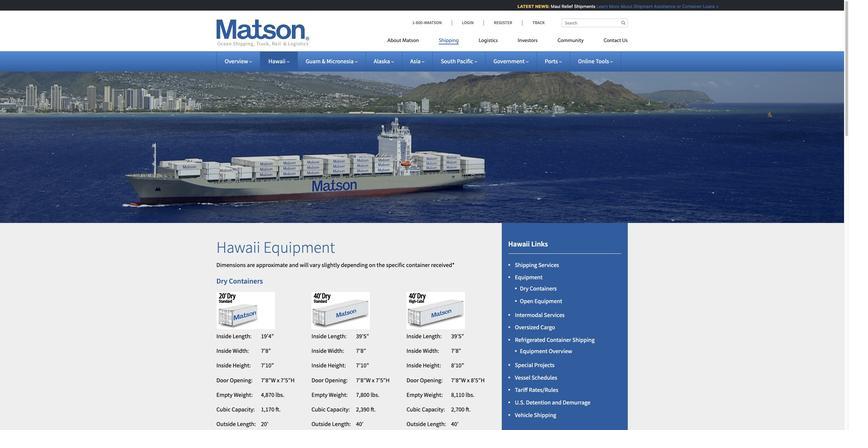 Task type: describe. For each thing, give the bounding box(es) containing it.
dry containers link
[[520, 285, 557, 293]]

cubic for 1,170 ft.
[[216, 406, 231, 414]]

depending
[[341, 261, 368, 269]]

vary
[[310, 261, 320, 269]]

7'8″w for 8,110
[[451, 377, 466, 384]]

capacity: for 2,390 ft.
[[327, 406, 350, 414]]

7'5″h for 7,800 lbs.
[[376, 377, 390, 384]]

us
[[622, 38, 628, 43]]

7'8″ for 7,800 lbs.
[[356, 347, 366, 355]]

alaska link
[[374, 57, 394, 65]]

outside length: for 2,700 ft.
[[407, 421, 446, 428]]

empty for 4,870 lbs.
[[216, 391, 233, 399]]

ports link
[[545, 57, 562, 65]]

container inside hawaii links section
[[547, 336, 571, 344]]

outside for 2,700
[[407, 421, 426, 428]]

u.s.
[[515, 399, 525, 407]]

online
[[578, 57, 595, 65]]

online tools
[[578, 57, 609, 65]]

0 vertical spatial about
[[619, 4, 631, 9]]

cubic for 2,390 ft.
[[312, 406, 326, 414]]

door for 7,800 lbs.
[[312, 377, 324, 384]]

empty weight: for 8,110 lbs.
[[407, 391, 443, 399]]

inside height: for 4,870
[[216, 362, 251, 370]]

20' dry standard image
[[216, 292, 275, 330]]

vehicle shipping
[[515, 412, 556, 419]]

dimensions
[[216, 261, 246, 269]]

equipment up will
[[263, 238, 335, 257]]

1-
[[412, 20, 416, 26]]

door for 4,870 lbs.
[[216, 377, 229, 384]]

door for 8,110 lbs.
[[407, 377, 419, 384]]

0 horizontal spatial dry
[[216, 276, 227, 286]]

1 horizontal spatial container
[[681, 4, 700, 9]]

door opening: for 7,800 lbs.
[[312, 377, 348, 384]]

investors
[[518, 38, 538, 43]]

ft. for 2,700 ft.
[[466, 406, 471, 414]]

cubic for 2,700 ft.
[[407, 406, 421, 414]]

7'8″ for 4,870 lbs.
[[261, 347, 271, 355]]

40' dry high-cube image
[[407, 292, 465, 330]]

u.s. detention and demurrage
[[515, 399, 591, 407]]

open equipment
[[520, 297, 562, 305]]

cargo
[[541, 324, 555, 332]]

login link
[[452, 20, 484, 26]]

relief
[[560, 4, 571, 9]]

contact
[[604, 38, 621, 43]]

2,700 ft.
[[451, 406, 471, 414]]

equipment down refrigerated
[[520, 348, 548, 355]]

open
[[520, 297, 533, 305]]

inside height: for 7,800
[[312, 362, 346, 370]]

weight: for 8,110 lbs.
[[424, 391, 443, 399]]

hawaii links section
[[493, 223, 636, 431]]

dry inside hawaii links section
[[520, 285, 529, 293]]

tariff rates/rules
[[515, 387, 558, 394]]

lbs. for 4,870 lbs.
[[276, 391, 284, 399]]

special
[[515, 362, 533, 369]]

login
[[462, 20, 474, 26]]

hawaii for hawaii links
[[508, 240, 530, 249]]

alaska
[[374, 57, 390, 65]]

empty weight: for 4,870 lbs.
[[216, 391, 253, 399]]

demurrage
[[563, 399, 591, 407]]

x for 7,800
[[372, 377, 375, 384]]

7'8″w x 7'5″h for 4,870
[[261, 377, 295, 384]]

projects
[[534, 362, 555, 369]]

shipping inside 'top menu' navigation
[[439, 38, 459, 43]]

tariff rates/rules link
[[515, 387, 558, 394]]

dry containers inside hawaii links section
[[520, 285, 557, 293]]

loans
[[701, 4, 713, 9]]

government link
[[494, 57, 529, 65]]

ft. for 1,170 ft.
[[276, 406, 281, 414]]

vessel schedules
[[515, 374, 557, 382]]

ports
[[545, 57, 558, 65]]

u.s. detention and demurrage link
[[515, 399, 591, 407]]

4,870 lbs.
[[261, 391, 284, 399]]

2,390 ft.
[[356, 406, 376, 414]]

search image
[[621, 21, 625, 25]]

&
[[322, 57, 325, 65]]

inside width: for 4,870
[[216, 347, 249, 355]]

hawaii for hawaii equipment
[[216, 238, 260, 257]]

more
[[607, 4, 618, 9]]

intermodal services link
[[515, 311, 565, 319]]

online tools link
[[578, 57, 613, 65]]

7'10" for 39'5″
[[356, 362, 369, 370]]

0 horizontal spatial containers
[[229, 276, 263, 286]]

asia
[[410, 57, 421, 65]]

micronesia
[[327, 57, 354, 65]]

shipping services link
[[515, 261, 559, 269]]

1,170
[[261, 406, 274, 414]]

oversized
[[515, 324, 539, 332]]

outside length: for 2,390 ft.
[[312, 421, 351, 428]]

logistics
[[479, 38, 498, 43]]

track
[[533, 20, 545, 26]]

rates/rules
[[529, 387, 558, 394]]

hawaii for hawaii
[[268, 57, 285, 65]]

tariff
[[515, 387, 528, 394]]

lbs. for 7,800 lbs.
[[371, 391, 379, 399]]

capacity: for 2,700 ft.
[[422, 406, 445, 414]]

slightly
[[322, 261, 340, 269]]

inside height: for 8,110
[[407, 362, 441, 370]]

matson
[[402, 38, 419, 43]]

special projects
[[515, 362, 555, 369]]

guam & micronesia link
[[306, 57, 358, 65]]

inside width: for 7,800
[[312, 347, 344, 355]]

4matson
[[424, 20, 442, 26]]

refrigerated
[[515, 336, 546, 344]]

height: for 8,110 lbs.
[[423, 362, 441, 370]]

equipment overview
[[520, 348, 572, 355]]

schedules
[[532, 374, 557, 382]]

7'8″w x 7'5″h for 7,800
[[356, 377, 390, 384]]

community link
[[548, 35, 594, 48]]

8'10"
[[451, 362, 464, 370]]

about matson link
[[387, 35, 429, 48]]

inside length: for 8,110
[[407, 333, 442, 340]]

0 horizontal spatial dry containers
[[216, 276, 263, 286]]

register link
[[484, 20, 522, 26]]

20′
[[261, 421, 268, 428]]

about inside 'top menu' navigation
[[387, 38, 401, 43]]

maui
[[549, 4, 559, 9]]

empty weight: for 7,800 lbs.
[[312, 391, 348, 399]]

hawaii equipment
[[216, 238, 335, 257]]

register
[[494, 20, 512, 26]]

tools
[[596, 57, 609, 65]]

width: for 7,800 lbs.
[[328, 347, 344, 355]]

width: for 8,110 lbs.
[[423, 347, 439, 355]]

39'5″ for 7'10"
[[356, 333, 369, 340]]

open equipment link
[[520, 297, 562, 305]]

cubic capacity: for 1,170 ft.
[[216, 406, 255, 414]]

outside length: for 1,170 ft.
[[216, 421, 256, 428]]

2,700
[[451, 406, 465, 414]]

weight: for 7,800 lbs.
[[329, 391, 348, 399]]

the
[[377, 261, 385, 269]]

4,870
[[261, 391, 274, 399]]



Task type: vqa. For each thing, say whether or not it's contained in the screenshot.
"8'6″"
no



Task type: locate. For each thing, give the bounding box(es) containing it.
2 horizontal spatial outside
[[407, 421, 426, 428]]

0 horizontal spatial outside
[[216, 421, 236, 428]]

inside length: for 4,870
[[216, 333, 252, 340]]

1-800-4matson
[[412, 20, 442, 26]]

weight: left 7,800
[[329, 391, 348, 399]]

0 horizontal spatial lbs.
[[276, 391, 284, 399]]

0 horizontal spatial 7'5″h
[[281, 377, 295, 384]]

inside width: for 8,110
[[407, 347, 439, 355]]

1 7'8″ from the left
[[261, 347, 271, 355]]

lbs. right 8,110
[[466, 391, 475, 399]]

weight: left 4,870
[[234, 391, 253, 399]]

1 7'10" from the left
[[261, 362, 274, 370]]

2 ft. from the left
[[371, 406, 376, 414]]

opening: for 8,110 lbs.
[[420, 377, 443, 384]]

pacific
[[457, 57, 473, 65]]

1 inside width: from the left
[[216, 347, 249, 355]]

2 39'5″ from the left
[[451, 333, 464, 340]]

2 7'5″h from the left
[[376, 377, 390, 384]]

3 empty weight: from the left
[[407, 391, 443, 399]]

top menu navigation
[[387, 35, 628, 48]]

1 empty weight: from the left
[[216, 391, 253, 399]]

7'8″w up 4,870
[[261, 377, 276, 384]]

1,170 ft.
[[261, 406, 281, 414]]

0 horizontal spatial about
[[387, 38, 401, 43]]

1 inside height: from the left
[[216, 362, 251, 370]]

Search search field
[[561, 19, 628, 27]]

1 7'5″h from the left
[[281, 377, 295, 384]]

2 horizontal spatial door opening:
[[407, 377, 443, 384]]

shipping link
[[429, 35, 469, 48]]

vehicle
[[515, 412, 533, 419]]

x
[[277, 377, 280, 384], [372, 377, 375, 384], [467, 377, 470, 384]]

>
[[714, 4, 717, 9]]

7'8″w for 4,870
[[261, 377, 276, 384]]

containers down are
[[229, 276, 263, 286]]

7,800 lbs.
[[356, 391, 379, 399]]

refrigerated container shipping
[[515, 336, 595, 344]]

0 horizontal spatial hawaii
[[216, 238, 260, 257]]

2 door from the left
[[312, 377, 324, 384]]

containers inside hawaii links section
[[530, 285, 557, 293]]

2 horizontal spatial height:
[[423, 362, 441, 370]]

1 horizontal spatial outside length:
[[312, 421, 351, 428]]

1 horizontal spatial ft.
[[371, 406, 376, 414]]

about right more in the top of the page
[[619, 4, 631, 9]]

3 inside length: from the left
[[407, 333, 442, 340]]

1 vertical spatial about
[[387, 38, 401, 43]]

lbs. right 7,800
[[371, 391, 379, 399]]

2 horizontal spatial empty
[[407, 391, 423, 399]]

0 horizontal spatial x
[[277, 377, 280, 384]]

1 horizontal spatial cubic capacity:
[[312, 406, 350, 414]]

3 7'8″ from the left
[[451, 347, 461, 355]]

investors link
[[508, 35, 548, 48]]

19'4″
[[261, 333, 274, 340]]

3 outside length: from the left
[[407, 421, 446, 428]]

7'8″ for 8,110 lbs.
[[451, 347, 461, 355]]

height: for 4,870 lbs.
[[233, 362, 251, 370]]

2 cubic capacity: from the left
[[312, 406, 350, 414]]

1 horizontal spatial outside
[[312, 421, 331, 428]]

1 vertical spatial container
[[547, 336, 571, 344]]

0 vertical spatial overview
[[225, 57, 248, 65]]

hawaii link
[[268, 57, 289, 65]]

hawaii inside hawaii links section
[[508, 240, 530, 249]]

0 horizontal spatial 39'5″
[[356, 333, 369, 340]]

door opening: for 4,870 lbs.
[[216, 377, 253, 384]]

3 lbs. from the left
[[466, 391, 475, 399]]

ft. right 2,700 at the right bottom of the page
[[466, 406, 471, 414]]

latest news: maui relief shipments learn more about shipment assistance or container loans >
[[516, 4, 717, 9]]

1 opening: from the left
[[230, 377, 253, 384]]

0 horizontal spatial 7'8″w x 7'5″h
[[261, 377, 295, 384]]

2 empty from the left
[[312, 391, 328, 399]]

x up 7,800 lbs.
[[372, 377, 375, 384]]

1 door opening: from the left
[[216, 377, 253, 384]]

3 height: from the left
[[423, 362, 441, 370]]

2 horizontal spatial empty weight:
[[407, 391, 443, 399]]

1 horizontal spatial lbs.
[[371, 391, 379, 399]]

shipping services
[[515, 261, 559, 269]]

1 horizontal spatial height:
[[328, 362, 346, 370]]

2 7'8″ from the left
[[356, 347, 366, 355]]

2 7'8″w x 7'5″h from the left
[[356, 377, 390, 384]]

3 door from the left
[[407, 377, 419, 384]]

inside length: down 40' dry high-cube image
[[407, 333, 442, 340]]

2 outside from the left
[[312, 421, 331, 428]]

special projects link
[[515, 362, 555, 369]]

door opening: for 8,110 lbs.
[[407, 377, 443, 384]]

1 horizontal spatial and
[[552, 399, 562, 407]]

2 horizontal spatial width:
[[423, 347, 439, 355]]

2 horizontal spatial weight:
[[424, 391, 443, 399]]

logistics link
[[469, 35, 508, 48]]

3 x from the left
[[467, 377, 470, 384]]

40' dry standard image
[[312, 292, 370, 330]]

3 outside from the left
[[407, 421, 426, 428]]

7'10" down 19'4″
[[261, 362, 274, 370]]

1-800-4matson link
[[412, 20, 452, 26]]

capacity: left 2,390 on the bottom left of the page
[[327, 406, 350, 414]]

2 horizontal spatial opening:
[[420, 377, 443, 384]]

0 horizontal spatial capacity:
[[232, 406, 255, 414]]

x for 8,110
[[467, 377, 470, 384]]

containers up open equipment
[[530, 285, 557, 293]]

1 inside length: from the left
[[216, 333, 252, 340]]

inside width:
[[216, 347, 249, 355], [312, 347, 344, 355], [407, 347, 439, 355]]

1 horizontal spatial inside height:
[[312, 362, 346, 370]]

cubic capacity: left '1,170' at the left of the page
[[216, 406, 255, 414]]

cubic
[[216, 406, 231, 414], [312, 406, 326, 414], [407, 406, 421, 414]]

7'10"
[[261, 362, 274, 370], [356, 362, 369, 370]]

7'8″w
[[261, 377, 276, 384], [356, 377, 371, 384], [451, 377, 466, 384]]

inside height:
[[216, 362, 251, 370], [312, 362, 346, 370], [407, 362, 441, 370]]

0 horizontal spatial empty
[[216, 391, 233, 399]]

7'8″w up 7,800
[[356, 377, 371, 384]]

39'5″
[[356, 333, 369, 340], [451, 333, 464, 340]]

1 horizontal spatial hawaii
[[268, 57, 285, 65]]

1 cubic capacity: from the left
[[216, 406, 255, 414]]

2 horizontal spatial cubic
[[407, 406, 421, 414]]

cubic capacity: for 2,390 ft.
[[312, 406, 350, 414]]

dry down dimensions
[[216, 276, 227, 286]]

1 horizontal spatial empty weight:
[[312, 391, 348, 399]]

2 inside length: from the left
[[312, 333, 347, 340]]

0 horizontal spatial container
[[547, 336, 571, 344]]

inside length:
[[216, 333, 252, 340], [312, 333, 347, 340], [407, 333, 442, 340]]

and down rates/rules
[[552, 399, 562, 407]]

container down cargo
[[547, 336, 571, 344]]

services for intermodal services
[[544, 311, 565, 319]]

empty weight: left 4,870
[[216, 391, 253, 399]]

3 inside width: from the left
[[407, 347, 439, 355]]

7'5″h
[[281, 377, 295, 384], [376, 377, 390, 384]]

2 horizontal spatial outside length:
[[407, 421, 446, 428]]

1 horizontal spatial x
[[372, 377, 375, 384]]

cubic capacity: for 2,700 ft.
[[407, 406, 445, 414]]

0 horizontal spatial inside length:
[[216, 333, 252, 340]]

1 7'8″w x 7'5″h from the left
[[261, 377, 295, 384]]

1 39'5″ from the left
[[356, 333, 369, 340]]

0 horizontal spatial 40′
[[356, 421, 364, 428]]

1 empty from the left
[[216, 391, 233, 399]]

1 horizontal spatial dry
[[520, 285, 529, 293]]

hawaii left links
[[508, 240, 530, 249]]

1 x from the left
[[277, 377, 280, 384]]

blue matson logo with ocean, shipping, truck, rail and logistics written beneath it. image
[[216, 20, 309, 47]]

dry down the equipment 'link'
[[520, 285, 529, 293]]

2 horizontal spatial capacity:
[[422, 406, 445, 414]]

on
[[369, 261, 375, 269]]

1 horizontal spatial inside width:
[[312, 347, 344, 355]]

2 horizontal spatial inside height:
[[407, 362, 441, 370]]

1 horizontal spatial inside length:
[[312, 333, 347, 340]]

vessel
[[515, 374, 530, 382]]

ft. for 2,390 ft.
[[371, 406, 376, 414]]

1 horizontal spatial door
[[312, 377, 324, 384]]

received*
[[431, 261, 455, 269]]

2 horizontal spatial cubic capacity:
[[407, 406, 445, 414]]

7'8″w for 7,800
[[356, 377, 371, 384]]

0 horizontal spatial cubic capacity:
[[216, 406, 255, 414]]

empty weight:
[[216, 391, 253, 399], [312, 391, 348, 399], [407, 391, 443, 399]]

1 vertical spatial and
[[552, 399, 562, 407]]

3 width: from the left
[[423, 347, 439, 355]]

1 horizontal spatial weight:
[[329, 391, 348, 399]]

height: for 7,800 lbs.
[[328, 362, 346, 370]]

equipment up 'dry containers' link
[[515, 274, 543, 281]]

dry containers up open equipment
[[520, 285, 557, 293]]

height:
[[233, 362, 251, 370], [328, 362, 346, 370], [423, 362, 441, 370]]

x left "8'5″h"
[[467, 377, 470, 384]]

1 horizontal spatial 39'5″
[[451, 333, 464, 340]]

south
[[441, 57, 456, 65]]

weight: left 8,110
[[424, 391, 443, 399]]

inside length: down 20' dry standard image
[[216, 333, 252, 340]]

40′
[[356, 421, 364, 428], [451, 421, 459, 428]]

1 horizontal spatial dry containers
[[520, 285, 557, 293]]

3 7'8″w from the left
[[451, 377, 466, 384]]

asia link
[[410, 57, 425, 65]]

0 horizontal spatial outside length:
[[216, 421, 256, 428]]

2 empty weight: from the left
[[312, 391, 348, 399]]

1 outside length: from the left
[[216, 421, 256, 428]]

learn more about shipment assistance or container loans > link
[[595, 4, 717, 9]]

oversized cargo link
[[515, 324, 555, 332]]

2 width: from the left
[[328, 347, 344, 355]]

1 horizontal spatial opening:
[[325, 377, 348, 384]]

1 vertical spatial services
[[544, 311, 565, 319]]

3 inside height: from the left
[[407, 362, 441, 370]]

are
[[247, 261, 255, 269]]

dimensions are approximate and will vary slightly depending on the specific container received*
[[216, 261, 455, 269]]

1 horizontal spatial empty
[[312, 391, 328, 399]]

40′ for 2,390 ft.
[[356, 421, 364, 428]]

or
[[675, 4, 679, 9]]

empty weight: left 8,110
[[407, 391, 443, 399]]

2 7'10" from the left
[[356, 362, 369, 370]]

3 cubic from the left
[[407, 406, 421, 414]]

2 lbs. from the left
[[371, 391, 379, 399]]

latest
[[516, 4, 533, 9]]

lbs. for 8,110 lbs.
[[466, 391, 475, 399]]

0 horizontal spatial height:
[[233, 362, 251, 370]]

equipment link
[[515, 274, 543, 281]]

7'10" for 19'4″
[[261, 362, 274, 370]]

approximate
[[256, 261, 288, 269]]

guam & micronesia
[[306, 57, 354, 65]]

3 capacity: from the left
[[422, 406, 445, 414]]

empty for 7,800 lbs.
[[312, 391, 328, 399]]

1 ft. from the left
[[276, 406, 281, 414]]

hawaii up dimensions
[[216, 238, 260, 257]]

cubic capacity: left 2,390 on the bottom left of the page
[[312, 406, 350, 414]]

contact us
[[604, 38, 628, 43]]

40′ for 2,700 ft.
[[451, 421, 459, 428]]

None search field
[[561, 19, 628, 27]]

0 horizontal spatial weight:
[[234, 391, 253, 399]]

hawaii down blue matson logo with ocean, shipping, truck, rail and logistics written beneath it.
[[268, 57, 285, 65]]

1 horizontal spatial 40′
[[451, 421, 459, 428]]

1 horizontal spatial overview
[[549, 348, 572, 355]]

government
[[494, 57, 525, 65]]

3 ft. from the left
[[466, 406, 471, 414]]

0 horizontal spatial and
[[289, 261, 299, 269]]

7'8″
[[261, 347, 271, 355], [356, 347, 366, 355], [451, 347, 461, 355]]

weight:
[[234, 391, 253, 399], [329, 391, 348, 399], [424, 391, 443, 399]]

opening: for 4,870 lbs.
[[230, 377, 253, 384]]

dry containers down dimensions
[[216, 276, 263, 286]]

0 horizontal spatial overview
[[225, 57, 248, 65]]

1 horizontal spatial containers
[[530, 285, 557, 293]]

0 horizontal spatial ft.
[[276, 406, 281, 414]]

container right 'or'
[[681, 4, 700, 9]]

0 horizontal spatial 7'10"
[[261, 362, 274, 370]]

2 opening: from the left
[[325, 377, 348, 384]]

1 horizontal spatial width:
[[328, 347, 344, 355]]

3 opening: from the left
[[420, 377, 443, 384]]

1 7'8″w from the left
[[261, 377, 276, 384]]

40′ down 2,390 on the bottom left of the page
[[356, 421, 364, 428]]

1 horizontal spatial 7'8″w x 7'5″h
[[356, 377, 390, 384]]

outside for 2,390
[[312, 421, 331, 428]]

inside
[[216, 333, 232, 340], [312, 333, 327, 340], [407, 333, 422, 340], [216, 347, 232, 355], [312, 347, 327, 355], [407, 347, 422, 355], [216, 362, 232, 370], [312, 362, 327, 370], [407, 362, 422, 370]]

x up "4,870 lbs."
[[277, 377, 280, 384]]

2 door opening: from the left
[[312, 377, 348, 384]]

2 horizontal spatial ft.
[[466, 406, 471, 414]]

0 horizontal spatial inside width:
[[216, 347, 249, 355]]

and inside hawaii links section
[[552, 399, 562, 407]]

2 40′ from the left
[[451, 421, 459, 428]]

inside length: down 40' dry standard image
[[312, 333, 347, 340]]

news:
[[534, 4, 548, 9]]

2 horizontal spatial x
[[467, 377, 470, 384]]

7'5″h for 4,870 lbs.
[[281, 377, 295, 384]]

links
[[531, 240, 548, 249]]

2 capacity: from the left
[[327, 406, 350, 414]]

width: for 4,870 lbs.
[[233, 347, 249, 355]]

2 horizontal spatial 7'8″
[[451, 347, 461, 355]]

3 cubic capacity: from the left
[[407, 406, 445, 414]]

3 weight: from the left
[[424, 391, 443, 399]]

1 horizontal spatial 7'8″
[[356, 347, 366, 355]]

1 horizontal spatial about
[[619, 4, 631, 9]]

7'5″h up "4,870 lbs."
[[281, 377, 295, 384]]

about left the matson on the left of page
[[387, 38, 401, 43]]

1 40′ from the left
[[356, 421, 364, 428]]

container
[[406, 261, 430, 269]]

guam
[[306, 57, 321, 65]]

inside length: for 7,800
[[312, 333, 347, 340]]

7'10" up 7,800
[[356, 362, 369, 370]]

detention
[[526, 399, 551, 407]]

1 capacity: from the left
[[232, 406, 255, 414]]

track link
[[522, 20, 545, 26]]

0 horizontal spatial 7'8″
[[261, 347, 271, 355]]

2 horizontal spatial door
[[407, 377, 419, 384]]

0 vertical spatial and
[[289, 261, 299, 269]]

ft. right 2,390 on the bottom left of the page
[[371, 406, 376, 414]]

empty weight: left 7,800
[[312, 391, 348, 399]]

1 door from the left
[[216, 377, 229, 384]]

0 vertical spatial container
[[681, 4, 700, 9]]

services
[[538, 261, 559, 269], [544, 311, 565, 319]]

2 horizontal spatial hawaii
[[508, 240, 530, 249]]

learn
[[595, 4, 606, 9]]

7'5″h up 7,800 lbs.
[[376, 377, 390, 384]]

2 weight: from the left
[[329, 391, 348, 399]]

south pacific
[[441, 57, 473, 65]]

1 horizontal spatial door opening:
[[312, 377, 348, 384]]

0 vertical spatial services
[[538, 261, 559, 269]]

contact us link
[[594, 35, 628, 48]]

2 outside length: from the left
[[312, 421, 351, 428]]

1 width: from the left
[[233, 347, 249, 355]]

shipping
[[439, 38, 459, 43], [515, 261, 537, 269], [572, 336, 595, 344], [534, 412, 556, 419]]

1 outside from the left
[[216, 421, 236, 428]]

intermodal services
[[515, 311, 565, 319]]

8'5″h
[[471, 377, 485, 384]]

capacity: for 1,170 ft.
[[232, 406, 255, 414]]

shipments
[[573, 4, 594, 9]]

services for shipping services
[[538, 261, 559, 269]]

0 horizontal spatial opening:
[[230, 377, 253, 384]]

lbs. right 4,870
[[276, 391, 284, 399]]

7'8″w x 8'5″h
[[451, 377, 485, 384]]

outside length:
[[216, 421, 256, 428], [312, 421, 351, 428], [407, 421, 446, 428]]

1 horizontal spatial 7'5″h
[[376, 377, 390, 384]]

1 horizontal spatial cubic
[[312, 406, 326, 414]]

empty for 8,110 lbs.
[[407, 391, 423, 399]]

7'8″w up 8,110
[[451, 377, 466, 384]]

2 horizontal spatial inside width:
[[407, 347, 439, 355]]

matson containership arriving honolulu, hawaii with containers. image
[[0, 61, 844, 223]]

overview
[[225, 57, 248, 65], [549, 348, 572, 355]]

0 horizontal spatial width:
[[233, 347, 249, 355]]

1 horizontal spatial capacity:
[[327, 406, 350, 414]]

hawaii links
[[508, 240, 548, 249]]

0 horizontal spatial door opening:
[[216, 377, 253, 384]]

2 7'8″w from the left
[[356, 377, 371, 384]]

2,390
[[356, 406, 369, 414]]

1 cubic from the left
[[216, 406, 231, 414]]

0 horizontal spatial door
[[216, 377, 229, 384]]

3 door opening: from the left
[[407, 377, 443, 384]]

0 horizontal spatial cubic
[[216, 406, 231, 414]]

800-
[[416, 20, 424, 26]]

dry containers
[[216, 276, 263, 286], [520, 285, 557, 293]]

equipment down 'dry containers' link
[[535, 297, 562, 305]]

1 horizontal spatial 7'8″w
[[356, 377, 371, 384]]

services down links
[[538, 261, 559, 269]]

40′ down 2,700 at the right bottom of the page
[[451, 421, 459, 428]]

2 horizontal spatial 7'8″w
[[451, 377, 466, 384]]

1 lbs. from the left
[[276, 391, 284, 399]]

2 inside width: from the left
[[312, 347, 344, 355]]

vessel schedules link
[[515, 374, 557, 382]]

weight: for 4,870 lbs.
[[234, 391, 253, 399]]

container
[[681, 4, 700, 9], [547, 336, 571, 344]]

39'5″ for 8'10"
[[451, 333, 464, 340]]

capacity: left 2,700 at the right bottom of the page
[[422, 406, 445, 414]]

3 empty from the left
[[407, 391, 423, 399]]

1 weight: from the left
[[234, 391, 253, 399]]

0 horizontal spatial inside height:
[[216, 362, 251, 370]]

0 horizontal spatial empty weight:
[[216, 391, 253, 399]]

2 height: from the left
[[328, 362, 346, 370]]

south pacific link
[[441, 57, 477, 65]]

2 horizontal spatial lbs.
[[466, 391, 475, 399]]

1 horizontal spatial 7'10"
[[356, 362, 369, 370]]

2 cubic from the left
[[312, 406, 326, 414]]

2 horizontal spatial inside length:
[[407, 333, 442, 340]]

1 height: from the left
[[233, 362, 251, 370]]

equipment overview link
[[520, 348, 572, 355]]

overview link
[[225, 57, 252, 65]]

2 inside height: from the left
[[312, 362, 346, 370]]

opening: for 7,800 lbs.
[[325, 377, 348, 384]]

outside for 1,170
[[216, 421, 236, 428]]

cubic capacity: left 2,700 at the right bottom of the page
[[407, 406, 445, 414]]

overview inside hawaii links section
[[549, 348, 572, 355]]

services up cargo
[[544, 311, 565, 319]]

1 vertical spatial overview
[[549, 348, 572, 355]]

7'8″w x 7'5″h up 7,800 lbs.
[[356, 377, 390, 384]]

x for 4,870
[[277, 377, 280, 384]]

7'8″w x 7'5″h up "4,870 lbs."
[[261, 377, 295, 384]]

2 x from the left
[[372, 377, 375, 384]]

8,110
[[451, 391, 465, 399]]

and left will
[[289, 261, 299, 269]]

about
[[619, 4, 631, 9], [387, 38, 401, 43]]

capacity: left '1,170' at the left of the page
[[232, 406, 255, 414]]

ft. right '1,170' at the left of the page
[[276, 406, 281, 414]]

0 horizontal spatial 7'8″w
[[261, 377, 276, 384]]



